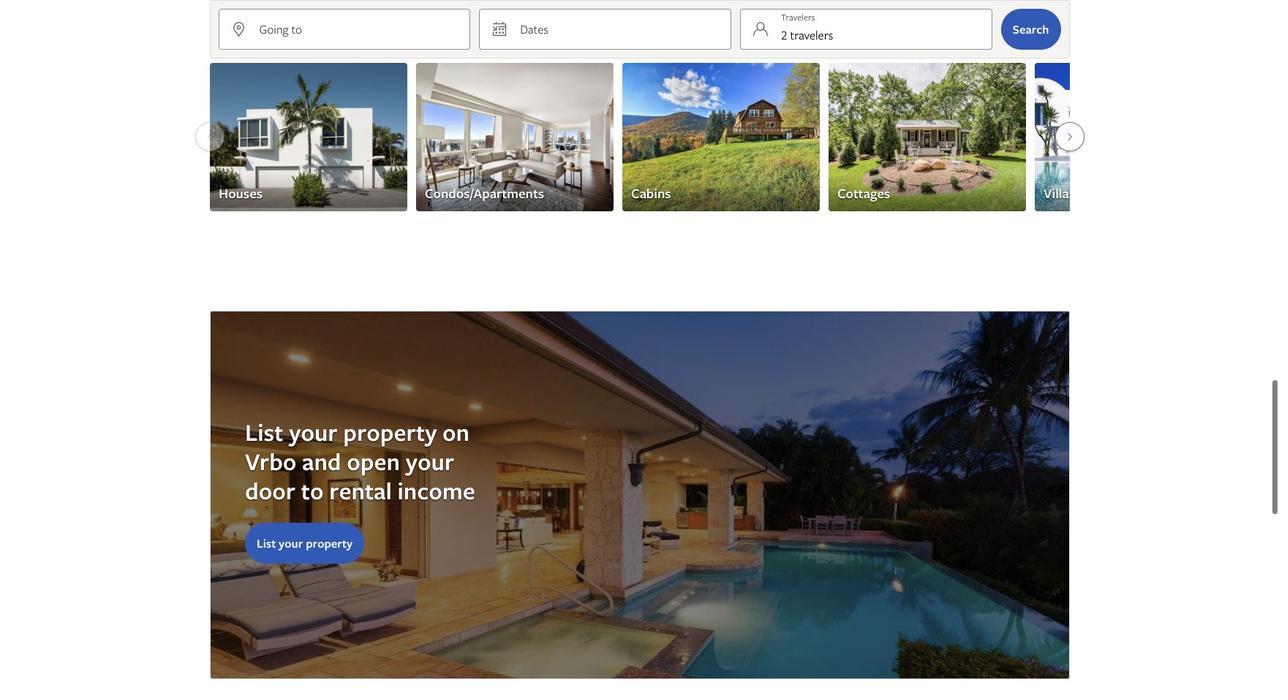 Task type: describe. For each thing, give the bounding box(es) containing it.
cabins
[[631, 184, 671, 202]]

travelers
[[791, 27, 834, 43]]

property for list your property on vrbo and open your door to rental income
[[343, 416, 437, 448]]

list for list your property on vrbo and open your door to rental income
[[245, 416, 283, 448]]

find
[[210, 18, 244, 43]]

2 travelers button
[[740, 9, 993, 50]]

property for list your property
[[306, 535, 352, 551]]

and
[[302, 445, 341, 478]]

list for list your property
[[256, 535, 276, 551]]

spaces
[[248, 18, 302, 43]]

search button
[[1001, 9, 1061, 50]]

suit
[[343, 18, 372, 43]]

houses
[[218, 184, 262, 202]]

vrbo
[[245, 445, 296, 478]]

2 travelers
[[781, 27, 834, 43]]

find spaces that suit your style
[[210, 18, 455, 43]]

rental
[[329, 475, 392, 507]]

your right open
[[405, 445, 454, 478]]



Task type: vqa. For each thing, say whether or not it's contained in the screenshot.
small icon
no



Task type: locate. For each thing, give the bounding box(es) containing it.
2
[[781, 27, 788, 43]]

0 vertical spatial list
[[245, 416, 283, 448]]

condos/apartments
[[425, 184, 544, 202]]

list up door
[[245, 416, 283, 448]]

property inside list your property on vrbo and open your door to rental income
[[343, 416, 437, 448]]

list your property
[[256, 535, 352, 551]]

list down door
[[256, 535, 276, 551]]

to
[[301, 475, 323, 507]]

your down door
[[278, 535, 303, 551]]

1 vertical spatial list
[[256, 535, 276, 551]]

style
[[417, 18, 455, 43]]

next image
[[1061, 131, 1079, 143]]

property down the to
[[306, 535, 352, 551]]

on
[[442, 416, 469, 448]]

a house with pool image
[[210, 311, 1070, 679]]

search
[[1013, 21, 1050, 37]]

cottages
[[837, 184, 890, 202]]

income
[[397, 475, 475, 507]]

villas
[[1044, 184, 1075, 202]]

your up the to
[[289, 416, 337, 448]]

open
[[347, 445, 400, 478]]

your
[[377, 18, 413, 43], [289, 416, 337, 448], [405, 445, 454, 478], [278, 535, 303, 551]]

property
[[343, 416, 437, 448], [306, 535, 352, 551]]

list your property on vrbo and open your door to rental income
[[245, 416, 475, 507]]

list
[[245, 416, 283, 448], [256, 535, 276, 551]]

1 vertical spatial property
[[306, 535, 352, 551]]

that
[[306, 18, 339, 43]]

list inside list your property link
[[256, 535, 276, 551]]

find spaces that suit your style region
[[195, 18, 1232, 229]]

door
[[245, 475, 295, 507]]

your inside region
[[377, 18, 413, 43]]

0 vertical spatial property
[[343, 416, 437, 448]]

list inside list your property on vrbo and open your door to rental income
[[245, 416, 283, 448]]

list your property link
[[245, 523, 364, 564]]

your right suit
[[377, 18, 413, 43]]

property up rental at the left bottom
[[343, 416, 437, 448]]

previous image
[[201, 131, 218, 143]]



